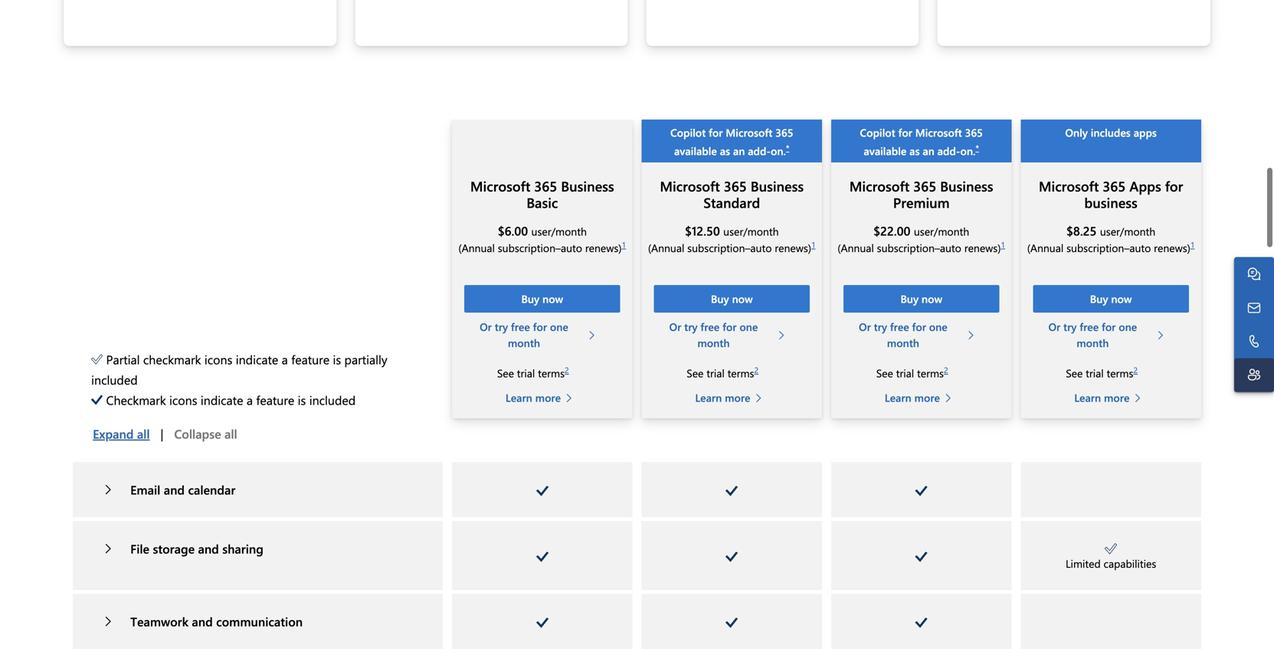 Task type: vqa. For each thing, say whether or not it's contained in the screenshot.
Get an additional $150 cash back, up to $600 For a limited time, buy a new Surface Laptop Studio 2 and get extra cash back with eligible trade-in.**** Learn more
no



Task type: describe. For each thing, give the bounding box(es) containing it.
available for standard
[[675, 144, 717, 158]]

renews) for microsoft 365 business premium
[[965, 241, 1002, 255]]

365 for microsoft 365 apps for business
[[1103, 177, 1126, 195]]

subscription–auto for premium
[[877, 241, 962, 255]]

1 for microsoft 365 apps for business
[[1191, 239, 1196, 250]]

1 link for microsoft 365 business standard
[[812, 239, 816, 250]]

microsoft for microsoft 365 business standard
[[660, 177, 720, 195]]

file storage and sharing
[[130, 540, 264, 557]]

or try free for one month for for
[[1049, 320, 1138, 350]]

partial checkmark icons indicate a feature is partially included
[[91, 351, 388, 388]]

2 for basic
[[565, 365, 569, 375]]

only includes apps
[[1066, 125, 1157, 139]]

and for calendar
[[164, 481, 185, 498]]

standard
[[704, 193, 761, 211]]

free for basic
[[511, 320, 530, 334]]

1 vertical spatial and
[[198, 540, 219, 557]]

a inside partial checkmark icons indicate a feature is partially included
[[282, 351, 288, 367]]

free for standard
[[701, 320, 720, 334]]

1 for microsoft 365 business standard
[[812, 239, 816, 250]]

more for premium
[[915, 390, 941, 405]]

or try free for one month for basic
[[480, 320, 569, 350]]

included checkmark image
[[91, 394, 103, 406]]

basic
[[527, 193, 558, 211]]

$22.00 user/month (annual subscription–auto renews) 1
[[838, 222, 1006, 255]]

collapse all button
[[164, 418, 248, 449]]

for inside "microsoft 365 apps for business"
[[1166, 177, 1184, 195]]

learn more link for for
[[1075, 390, 1148, 406]]

and for communication
[[192, 613, 213, 630]]

(annual for microsoft 365 apps for business
[[1028, 241, 1064, 255]]

or try free for one month for premium
[[859, 320, 948, 350]]

or try free for one month link for premium
[[844, 319, 982, 351]]

trial for premium
[[897, 366, 915, 380]]

business for standard
[[751, 177, 804, 195]]

icons inside partial checkmark icons indicate a feature is partially included
[[205, 351, 233, 367]]

feature inside partial checkmark icons indicate a feature is partially included
[[291, 351, 330, 367]]

learn for microsoft 365 business basic
[[506, 390, 533, 405]]

buy now link for standard
[[654, 285, 810, 313]]

more for for
[[1105, 390, 1130, 405]]

2 for premium
[[944, 365, 949, 375]]

trial for for
[[1086, 366, 1104, 380]]

file
[[130, 540, 150, 557]]

1 link for microsoft 365 apps for business
[[1191, 239, 1196, 250]]

renews) for microsoft 365 apps for business
[[1155, 241, 1191, 255]]

(annual for microsoft 365 business premium
[[838, 241, 875, 255]]

checkmark
[[143, 351, 201, 367]]

copilot for microsoft 365 business standard
[[671, 125, 706, 139]]

1 vertical spatial indicate
[[201, 392, 243, 408]]

1 horizontal spatial included
[[309, 392, 356, 408]]

buy for for
[[1091, 292, 1109, 306]]

as for standard
[[720, 144, 731, 158]]

2 for standard
[[755, 365, 759, 375]]

one for basic
[[550, 320, 569, 334]]

expand all
[[93, 425, 150, 442]]

limited
[[1066, 556, 1101, 571]]

learn more link for standard
[[696, 390, 769, 406]]

learn more for premium
[[885, 390, 941, 405]]

calendar
[[188, 481, 236, 498]]

microsoft 365 apps for business
[[1039, 177, 1184, 211]]

learn for microsoft 365 business premium
[[885, 390, 912, 405]]

on. for microsoft 365 business premium
[[961, 144, 976, 158]]

0 horizontal spatial is
[[298, 392, 306, 408]]

learn more for standard
[[696, 390, 751, 405]]

2 horizontal spatial included image
[[916, 618, 928, 628]]

2 link for standard
[[755, 365, 759, 375]]

subscription–auto for basic
[[498, 241, 583, 255]]

collapse
[[174, 425, 221, 442]]

on. for microsoft 365 business standard
[[771, 144, 786, 158]]

buy now for basic
[[522, 292, 564, 306]]

email and calendar
[[130, 481, 236, 498]]

or for microsoft 365 business premium
[[859, 320, 871, 334]]

expand all button
[[82, 418, 161, 449]]

all for collapse all
[[225, 425, 237, 442]]

2 link for premium
[[944, 365, 949, 375]]

storage
[[153, 540, 195, 557]]

or try free for one month link for standard
[[654, 319, 792, 351]]

see trial terms 2 for premium
[[877, 365, 949, 380]]

* for microsoft 365 business premium
[[976, 142, 980, 153]]

apps
[[1134, 125, 1157, 139]]

now for for
[[1112, 292, 1133, 306]]

or for microsoft 365 business basic
[[480, 320, 492, 334]]

buy now link for for
[[1034, 285, 1190, 313]]

microsoft up microsoft 365 business premium
[[916, 125, 963, 139]]

communication
[[216, 613, 303, 630]]

add- for premium
[[938, 144, 961, 158]]

copilot for microsoft 365 available as an add-on. * for premium
[[860, 125, 983, 158]]

free for for
[[1080, 320, 1099, 334]]

trial for basic
[[517, 366, 535, 380]]

1 for microsoft 365 business premium
[[1002, 239, 1006, 250]]

capabilities
[[1104, 556, 1157, 571]]

apps
[[1130, 177, 1162, 195]]

an for premium
[[923, 144, 935, 158]]

buy now for standard
[[711, 292, 753, 306]]

learn for microsoft 365 apps for business
[[1075, 390, 1102, 405]]

$8.25
[[1067, 222, 1097, 239]]



Task type: locate. For each thing, give the bounding box(es) containing it.
1 horizontal spatial *
[[976, 142, 980, 153]]

3 1 from the left
[[1002, 239, 1006, 250]]

1 vertical spatial feature
[[256, 392, 295, 408]]

1 or try free for one month link from the left
[[465, 319, 602, 351]]

4 trial from the left
[[1086, 366, 1104, 380]]

3 business from the left
[[941, 177, 994, 195]]

and right teamwork
[[192, 613, 213, 630]]

renews) inside $8.25 user/month (annual subscription–auto renews) 1
[[1155, 241, 1191, 255]]

now for standard
[[732, 292, 753, 306]]

0 horizontal spatial available
[[675, 144, 717, 158]]

month for standard
[[698, 336, 730, 350]]

1
[[622, 239, 626, 250], [812, 239, 816, 250], [1002, 239, 1006, 250], [1191, 239, 1196, 250]]

business inside microsoft 365 business premium
[[941, 177, 994, 195]]

teamwork and communication
[[130, 613, 303, 630]]

1 terms from the left
[[538, 366, 565, 380]]

see trial terms 2 for standard
[[687, 365, 759, 380]]

trial
[[517, 366, 535, 380], [707, 366, 725, 380], [897, 366, 915, 380], [1086, 366, 1104, 380]]

available for premium
[[864, 144, 907, 158]]

1 or from the left
[[480, 320, 492, 334]]

2 one from the left
[[740, 320, 758, 334]]

4 1 link from the left
[[1191, 239, 1196, 250]]

0 horizontal spatial *
[[786, 142, 790, 153]]

4 free from the left
[[1080, 320, 1099, 334]]

buy now link down $12.50 user/month (annual subscription–auto renews) 1
[[654, 285, 810, 313]]

* for microsoft 365 business standard
[[786, 142, 790, 153]]

2 all from the left
[[225, 425, 237, 442]]

4 learn more from the left
[[1075, 390, 1130, 405]]

1 inside $6.00 user/month (annual subscription–auto renews) 1
[[622, 239, 626, 250]]

3 user/month from the left
[[914, 224, 970, 238]]

(annual inside $8.25 user/month (annual subscription–auto renews) 1
[[1028, 241, 1064, 255]]

0 vertical spatial icons
[[205, 351, 233, 367]]

1 buy now from the left
[[522, 292, 564, 306]]

4 2 from the left
[[1134, 365, 1138, 375]]

1 horizontal spatial a
[[282, 351, 288, 367]]

4 (annual from the left
[[1028, 241, 1064, 255]]

0 horizontal spatial a
[[247, 392, 253, 408]]

an
[[734, 144, 745, 158], [923, 144, 935, 158]]

subscription–auto
[[498, 241, 583, 255], [688, 241, 772, 255], [877, 241, 962, 255], [1067, 241, 1152, 255]]

a up checkmark icons indicate a feature is included at bottom
[[282, 351, 288, 367]]

4 or from the left
[[1049, 320, 1061, 334]]

a
[[282, 351, 288, 367], [247, 392, 253, 408]]

2 link for for
[[1134, 365, 1138, 375]]

1 inside $22.00 user/month (annual subscription–auto renews) 1
[[1002, 239, 1006, 250]]

more for standard
[[725, 390, 751, 405]]

* link for microsoft 365 business premium
[[976, 142, 980, 153]]

email
[[130, 481, 160, 498]]

2 now from the left
[[732, 292, 753, 306]]

1 month from the left
[[508, 336, 540, 350]]

partially included image
[[1106, 544, 1118, 555]]

subscription–auto inside $8.25 user/month (annual subscription–auto renews) 1
[[1067, 241, 1152, 255]]

buy now link down $22.00 user/month (annual subscription–auto renews) 1
[[844, 285, 1000, 313]]

$6.00 user/month (annual subscription–auto renews) 1
[[459, 222, 626, 255]]

user/month inside $8.25 user/month (annual subscription–auto renews) 1
[[1101, 224, 1156, 238]]

premium
[[894, 193, 950, 211]]

now down $6.00 user/month (annual subscription–auto renews) 1
[[543, 292, 564, 306]]

4 learn from the left
[[1075, 390, 1102, 405]]

* link up microsoft 365 business premium
[[976, 142, 980, 153]]

1 vertical spatial is
[[298, 392, 306, 408]]

3 month from the left
[[888, 336, 920, 350]]

learn for microsoft 365 business standard
[[696, 390, 722, 405]]

* up microsoft 365 business premium
[[976, 142, 980, 153]]

2 1 from the left
[[812, 239, 816, 250]]

microsoft up microsoft 365 business standard
[[726, 125, 773, 139]]

business for basic
[[561, 177, 615, 195]]

0 horizontal spatial included
[[91, 371, 138, 388]]

1 horizontal spatial all
[[225, 425, 237, 442]]

buy now
[[522, 292, 564, 306], [711, 292, 753, 306], [901, 292, 943, 306], [1091, 292, 1133, 306]]

feature
[[291, 351, 330, 367], [256, 392, 295, 408]]

copilot up microsoft 365 business standard
[[671, 125, 706, 139]]

business
[[561, 177, 615, 195], [751, 177, 804, 195], [941, 177, 994, 195]]

included
[[91, 371, 138, 388], [309, 392, 356, 408]]

subscription–auto down $12.50
[[688, 241, 772, 255]]

2 terms from the left
[[728, 366, 755, 380]]

feature left the partially at the left
[[291, 351, 330, 367]]

user/month down standard at the right of page
[[724, 224, 779, 238]]

1 copilot for microsoft 365 available as an add-on. * from the left
[[671, 125, 794, 158]]

all inside button
[[137, 425, 150, 442]]

business inside microsoft 365 business standard
[[751, 177, 804, 195]]

terms for premium
[[918, 366, 944, 380]]

4 more from the left
[[1105, 390, 1130, 405]]

0 horizontal spatial add-
[[748, 144, 771, 158]]

feature down partial checkmark icons indicate a feature is partially included
[[256, 392, 295, 408]]

is left the partially at the left
[[333, 351, 341, 367]]

(annual
[[459, 241, 495, 255], [648, 241, 685, 255], [838, 241, 875, 255], [1028, 241, 1064, 255]]

2 link
[[565, 365, 569, 375], [755, 365, 759, 375], [944, 365, 949, 375], [1134, 365, 1138, 375]]

3 renews) from the left
[[965, 241, 1002, 255]]

copilot for microsoft 365 available as an add-on. *
[[671, 125, 794, 158], [860, 125, 983, 158]]

2 1 link from the left
[[812, 239, 816, 250]]

all left the |
[[137, 425, 150, 442]]

buy now down $8.25 user/month (annual subscription–auto renews) 1
[[1091, 292, 1133, 306]]

copilot for microsoft 365 available as an add-on. * up microsoft 365 business premium
[[860, 125, 983, 158]]

is inside partial checkmark icons indicate a feature is partially included
[[333, 351, 341, 367]]

includes
[[1091, 125, 1131, 139]]

or try free for one month for standard
[[670, 320, 758, 350]]

see for microsoft 365 business standard
[[687, 366, 704, 380]]

free for premium
[[891, 320, 910, 334]]

0 vertical spatial indicate
[[236, 351, 278, 367]]

renews) inside $6.00 user/month (annual subscription–auto renews) 1
[[586, 241, 622, 255]]

microsoft up $22.00
[[850, 177, 910, 195]]

user/month inside $22.00 user/month (annual subscription–auto renews) 1
[[914, 224, 970, 238]]

business right "basic"
[[561, 177, 615, 195]]

business up $22.00 user/month (annual subscription–auto renews) 1
[[941, 177, 994, 195]]

2 business from the left
[[751, 177, 804, 195]]

try for microsoft 365 business basic
[[495, 320, 508, 334]]

1 * link from the left
[[786, 142, 790, 153]]

(annual for microsoft 365 business standard
[[648, 241, 685, 255]]

add-
[[748, 144, 771, 158], [938, 144, 961, 158]]

or for microsoft 365 apps for business
[[1049, 320, 1061, 334]]

terms
[[538, 366, 565, 380], [728, 366, 755, 380], [918, 366, 944, 380], [1107, 366, 1134, 380]]

free
[[511, 320, 530, 334], [701, 320, 720, 334], [891, 320, 910, 334], [1080, 320, 1099, 334]]

4 try from the left
[[1064, 320, 1077, 334]]

1 horizontal spatial add-
[[938, 144, 961, 158]]

microsoft for microsoft 365 business basic
[[471, 177, 531, 195]]

subscription–auto down $22.00
[[877, 241, 962, 255]]

2 or try free for one month from the left
[[670, 320, 758, 350]]

as up microsoft 365 business premium
[[910, 144, 920, 158]]

1 now from the left
[[543, 292, 564, 306]]

3 one from the left
[[930, 320, 948, 334]]

* up microsoft 365 business standard
[[786, 142, 790, 153]]

month for premium
[[888, 336, 920, 350]]

partially
[[345, 351, 388, 367]]

see trial terms 2
[[497, 365, 569, 380], [687, 365, 759, 380], [877, 365, 949, 380], [1066, 365, 1138, 380]]

an up microsoft 365 business standard
[[734, 144, 745, 158]]

1 vertical spatial a
[[247, 392, 253, 408]]

indicate up checkmark icons indicate a feature is included at bottom
[[236, 351, 278, 367]]

subscription–auto down $6.00
[[498, 241, 583, 255]]

see for microsoft 365 business premium
[[877, 366, 894, 380]]

see trial terms 2 for for
[[1066, 365, 1138, 380]]

included down the partially at the left
[[309, 392, 356, 408]]

microsoft up $8.25
[[1039, 177, 1100, 195]]

copilot for microsoft 365 available as an add-on. * up microsoft 365 business standard
[[671, 125, 794, 158]]

icons up collapse
[[169, 392, 197, 408]]

2 available from the left
[[864, 144, 907, 158]]

$8.25 user/month (annual subscription–auto renews) 1
[[1028, 222, 1196, 255]]

microsoft inside microsoft 365 business premium
[[850, 177, 910, 195]]

(annual inside $22.00 user/month (annual subscription–auto renews) 1
[[838, 241, 875, 255]]

$12.50 user/month (annual subscription–auto renews) 1
[[648, 222, 816, 255]]

1 learn more from the left
[[506, 390, 561, 405]]

now down $8.25 user/month (annual subscription–auto renews) 1
[[1112, 292, 1133, 306]]

user/month inside $12.50 user/month (annual subscription–auto renews) 1
[[724, 224, 779, 238]]

2 * from the left
[[976, 142, 980, 153]]

0 vertical spatial is
[[333, 351, 341, 367]]

1 horizontal spatial as
[[910, 144, 920, 158]]

more
[[536, 390, 561, 405], [725, 390, 751, 405], [915, 390, 941, 405], [1105, 390, 1130, 405]]

3 1 link from the left
[[1002, 239, 1006, 250]]

buy down $12.50 user/month (annual subscription–auto renews) 1
[[711, 292, 730, 306]]

1 see trial terms 2 from the left
[[497, 365, 569, 380]]

4 see from the left
[[1066, 366, 1083, 380]]

now down $12.50 user/month (annual subscription–auto renews) 1
[[732, 292, 753, 306]]

buy down $8.25 user/month (annual subscription–auto renews) 1
[[1091, 292, 1109, 306]]

all right collapse
[[225, 425, 237, 442]]

4 now from the left
[[1112, 292, 1133, 306]]

buy down $6.00 user/month (annual subscription–auto renews) 1
[[522, 292, 540, 306]]

as
[[720, 144, 731, 158], [910, 144, 920, 158]]

now
[[543, 292, 564, 306], [732, 292, 753, 306], [922, 292, 943, 306], [1112, 292, 1133, 306]]

buy now down $22.00 user/month (annual subscription–auto renews) 1
[[901, 292, 943, 306]]

group
[[82, 418, 248, 449]]

365 for microsoft 365 business basic
[[535, 177, 558, 195]]

0 horizontal spatial copilot for microsoft 365 available as an add-on. *
[[671, 125, 794, 158]]

*
[[786, 142, 790, 153], [976, 142, 980, 153]]

as up microsoft 365 business standard
[[720, 144, 731, 158]]

2 renews) from the left
[[775, 241, 812, 255]]

available
[[675, 144, 717, 158], [864, 144, 907, 158]]

an for standard
[[734, 144, 745, 158]]

learn more link
[[506, 390, 579, 406], [696, 390, 769, 406], [885, 390, 959, 406], [1075, 390, 1148, 406]]

2 buy now link from the left
[[654, 285, 810, 313]]

3 subscription–auto from the left
[[877, 241, 962, 255]]

more for basic
[[536, 390, 561, 405]]

all
[[137, 425, 150, 442], [225, 425, 237, 442]]

buy
[[522, 292, 540, 306], [711, 292, 730, 306], [901, 292, 919, 306], [1091, 292, 1109, 306]]

user/month down business
[[1101, 224, 1156, 238]]

buy now for for
[[1091, 292, 1133, 306]]

4 buy from the left
[[1091, 292, 1109, 306]]

1 an from the left
[[734, 144, 745, 158]]

see trial terms 2 for basic
[[497, 365, 569, 380]]

365 inside microsoft 365 business basic
[[535, 177, 558, 195]]

user/month for basic
[[532, 224, 587, 238]]

1 horizontal spatial copilot for microsoft 365 available as an add-on. *
[[860, 125, 983, 158]]

indicate
[[236, 351, 278, 367], [201, 392, 243, 408]]

1 horizontal spatial an
[[923, 144, 935, 158]]

renews) for microsoft 365 business basic
[[586, 241, 622, 255]]

2 more from the left
[[725, 390, 751, 405]]

buy for basic
[[522, 292, 540, 306]]

365 inside microsoft 365 business premium
[[914, 177, 937, 195]]

and left sharing at the left bottom
[[198, 540, 219, 557]]

business for premium
[[941, 177, 994, 195]]

0 horizontal spatial included image
[[536, 552, 549, 562]]

3 trial from the left
[[897, 366, 915, 380]]

user/month for premium
[[914, 224, 970, 238]]

included image
[[536, 552, 549, 562], [726, 552, 738, 562], [916, 618, 928, 628]]

1 inside $12.50 user/month (annual subscription–auto renews) 1
[[812, 239, 816, 250]]

1 horizontal spatial available
[[864, 144, 907, 158]]

user/month for for
[[1101, 224, 1156, 238]]

month
[[508, 336, 540, 350], [698, 336, 730, 350], [888, 336, 920, 350], [1077, 336, 1110, 350]]

2 on. from the left
[[961, 144, 976, 158]]

0 vertical spatial feature
[[291, 351, 330, 367]]

business up $12.50 user/month (annual subscription–auto renews) 1
[[751, 177, 804, 195]]

or try free for one month
[[480, 320, 569, 350], [670, 320, 758, 350], [859, 320, 948, 350], [1049, 320, 1138, 350]]

2 subscription–auto from the left
[[688, 241, 772, 255]]

buy now down $12.50 user/month (annual subscription–auto renews) 1
[[711, 292, 753, 306]]

2
[[565, 365, 569, 375], [755, 365, 759, 375], [944, 365, 949, 375], [1134, 365, 1138, 375]]

add- up microsoft 365 business premium
[[938, 144, 961, 158]]

0 horizontal spatial business
[[561, 177, 615, 195]]

0 horizontal spatial copilot
[[671, 125, 706, 139]]

for
[[709, 125, 723, 139], [899, 125, 913, 139], [1166, 177, 1184, 195], [533, 320, 547, 334], [723, 320, 737, 334], [913, 320, 927, 334], [1102, 320, 1116, 334]]

2 vertical spatial and
[[192, 613, 213, 630]]

collapse all
[[174, 425, 237, 442]]

2 for for
[[1134, 365, 1138, 375]]

one for standard
[[740, 320, 758, 334]]

1 renews) from the left
[[586, 241, 622, 255]]

subscription–auto inside $6.00 user/month (annual subscription–auto renews) 1
[[498, 241, 583, 255]]

try for microsoft 365 apps for business
[[1064, 320, 1077, 334]]

0 vertical spatial a
[[282, 351, 288, 367]]

microsoft inside microsoft 365 business basic
[[471, 177, 531, 195]]

2 try from the left
[[685, 320, 698, 334]]

user/month
[[532, 224, 587, 238], [724, 224, 779, 238], [914, 224, 970, 238], [1101, 224, 1156, 238]]

or
[[480, 320, 492, 334], [670, 320, 682, 334], [859, 320, 871, 334], [1049, 320, 1061, 334]]

2 free from the left
[[701, 320, 720, 334]]

$12.50
[[685, 222, 720, 239]]

buy now link down $8.25 user/month (annual subscription–auto renews) 1
[[1034, 285, 1190, 313]]

1 horizontal spatial on.
[[961, 144, 976, 158]]

business inside microsoft 365 business basic
[[561, 177, 615, 195]]

3 learn from the left
[[885, 390, 912, 405]]

included down the partial
[[91, 371, 138, 388]]

2 link for basic
[[565, 365, 569, 375]]

$6.00
[[498, 222, 528, 239]]

now for premium
[[922, 292, 943, 306]]

is
[[333, 351, 341, 367], [298, 392, 306, 408]]

checkmark icons indicate a feature is included
[[106, 392, 356, 408]]

(annual inside $6.00 user/month (annual subscription–auto renews) 1
[[459, 241, 495, 255]]

1 buy now link from the left
[[465, 285, 621, 313]]

included image
[[536, 486, 549, 497], [726, 486, 738, 497], [916, 486, 928, 497], [916, 552, 928, 562], [536, 618, 549, 628], [726, 618, 738, 628]]

business
[[1085, 193, 1138, 211]]

4 1 from the left
[[1191, 239, 1196, 250]]

a down partial checkmark icons indicate a feature is partially included
[[247, 392, 253, 408]]

buy for premium
[[901, 292, 919, 306]]

4 terms from the left
[[1107, 366, 1134, 380]]

2 2 link from the left
[[755, 365, 759, 375]]

renews) inside $22.00 user/month (annual subscription–auto renews) 1
[[965, 241, 1002, 255]]

microsoft 365 business basic
[[471, 177, 615, 211]]

on.
[[771, 144, 786, 158], [961, 144, 976, 158]]

3 now from the left
[[922, 292, 943, 306]]

1 inside $8.25 user/month (annual subscription–auto renews) 1
[[1191, 239, 1196, 250]]

copilot
[[671, 125, 706, 139], [860, 125, 896, 139]]

microsoft up $12.50
[[660, 177, 720, 195]]

renews) for microsoft 365 business standard
[[775, 241, 812, 255]]

microsoft
[[726, 125, 773, 139], [916, 125, 963, 139], [471, 177, 531, 195], [660, 177, 720, 195], [850, 177, 910, 195], [1039, 177, 1100, 195]]

3 or try free for one month from the left
[[859, 320, 948, 350]]

4 month from the left
[[1077, 336, 1110, 350]]

checkmark
[[106, 392, 166, 408]]

1 subscription–auto from the left
[[498, 241, 583, 255]]

1 2 from the left
[[565, 365, 569, 375]]

2 copilot from the left
[[860, 125, 896, 139]]

on. up microsoft 365 business standard
[[771, 144, 786, 158]]

1 link for microsoft 365 business basic
[[622, 239, 626, 250]]

see for microsoft 365 apps for business
[[1066, 366, 1083, 380]]

2 learn more link from the left
[[696, 390, 769, 406]]

* link up microsoft 365 business standard
[[786, 142, 790, 153]]

learn more for for
[[1075, 390, 1130, 405]]

user/month inside $6.00 user/month (annual subscription–auto renews) 1
[[532, 224, 587, 238]]

sharing
[[222, 540, 264, 557]]

3 learn more link from the left
[[885, 390, 959, 406]]

* link for microsoft 365 business standard
[[786, 142, 790, 153]]

add- up microsoft 365 business standard
[[748, 144, 771, 158]]

learn more
[[506, 390, 561, 405], [696, 390, 751, 405], [885, 390, 941, 405], [1075, 390, 1130, 405]]

is down partial checkmark icons indicate a feature is partially included
[[298, 392, 306, 408]]

2 trial from the left
[[707, 366, 725, 380]]

3 buy from the left
[[901, 292, 919, 306]]

all inside button
[[225, 425, 237, 442]]

subscription–auto inside $22.00 user/month (annual subscription–auto renews) 1
[[877, 241, 962, 255]]

365
[[776, 125, 794, 139], [966, 125, 983, 139], [535, 177, 558, 195], [724, 177, 747, 195], [914, 177, 937, 195], [1103, 177, 1126, 195]]

0 horizontal spatial icons
[[169, 392, 197, 408]]

1 buy from the left
[[522, 292, 540, 306]]

terms for for
[[1107, 366, 1134, 380]]

buy for standard
[[711, 292, 730, 306]]

or try free for one month link for basic
[[465, 319, 602, 351]]

2 copilot for microsoft 365 available as an add-on. * from the left
[[860, 125, 983, 158]]

microsoft 365 business premium
[[850, 177, 994, 211]]

one for premium
[[930, 320, 948, 334]]

1 learn more link from the left
[[506, 390, 579, 406]]

1 horizontal spatial copilot
[[860, 125, 896, 139]]

4 user/month from the left
[[1101, 224, 1156, 238]]

user/month for standard
[[724, 224, 779, 238]]

3 learn more from the left
[[885, 390, 941, 405]]

$22.00
[[874, 222, 911, 239]]

2 add- from the left
[[938, 144, 961, 158]]

try
[[495, 320, 508, 334], [685, 320, 698, 334], [874, 320, 888, 334], [1064, 320, 1077, 334]]

1 horizontal spatial * link
[[976, 142, 980, 153]]

2 user/month from the left
[[724, 224, 779, 238]]

1 copilot from the left
[[671, 125, 706, 139]]

1 more from the left
[[536, 390, 561, 405]]

* link
[[786, 142, 790, 153], [976, 142, 980, 153]]

1 horizontal spatial included image
[[726, 552, 738, 562]]

icons
[[205, 351, 233, 367], [169, 392, 197, 408]]

user/month down premium
[[914, 224, 970, 238]]

buy now link
[[465, 285, 621, 313], [654, 285, 810, 313], [844, 285, 1000, 313], [1034, 285, 1190, 313]]

microsoft for microsoft 365 business premium
[[850, 177, 910, 195]]

0 horizontal spatial on.
[[771, 144, 786, 158]]

microsoft 365 business standard
[[660, 177, 804, 211]]

buy now link down $6.00 user/month (annual subscription–auto renews) 1
[[465, 285, 621, 313]]

2 horizontal spatial business
[[941, 177, 994, 195]]

2 * link from the left
[[976, 142, 980, 153]]

one
[[550, 320, 569, 334], [740, 320, 758, 334], [930, 320, 948, 334], [1119, 320, 1138, 334]]

user/month down "basic"
[[532, 224, 587, 238]]

only
[[1066, 125, 1088, 139]]

subscription–auto inside $12.50 user/month (annual subscription–auto renews) 1
[[688, 241, 772, 255]]

1 horizontal spatial business
[[751, 177, 804, 195]]

microsoft inside "microsoft 365 apps for business"
[[1039, 177, 1100, 195]]

subscription–auto down $8.25
[[1067, 241, 1152, 255]]

expand
[[93, 425, 134, 442]]

copilot up microsoft 365 business premium
[[860, 125, 896, 139]]

as for premium
[[910, 144, 920, 158]]

3 try from the left
[[874, 320, 888, 334]]

1 free from the left
[[511, 320, 530, 334]]

1 horizontal spatial icons
[[205, 351, 233, 367]]

3 more from the left
[[915, 390, 941, 405]]

terms for standard
[[728, 366, 755, 380]]

0 horizontal spatial * link
[[786, 142, 790, 153]]

2 (annual from the left
[[648, 241, 685, 255]]

0 vertical spatial and
[[164, 481, 185, 498]]

try for microsoft 365 business standard
[[685, 320, 698, 334]]

0 horizontal spatial all
[[137, 425, 150, 442]]

an up microsoft 365 business premium
[[923, 144, 935, 158]]

buy now down $6.00 user/month (annual subscription–auto renews) 1
[[522, 292, 564, 306]]

see
[[497, 366, 514, 380], [687, 366, 704, 380], [877, 366, 894, 380], [1066, 366, 1083, 380]]

available up microsoft 365 business premium
[[864, 144, 907, 158]]

1 vertical spatial included
[[309, 392, 356, 408]]

365 inside "microsoft 365 apps for business"
[[1103, 177, 1126, 195]]

0 vertical spatial included
[[91, 371, 138, 388]]

0 horizontal spatial an
[[734, 144, 745, 158]]

1 vertical spatial icons
[[169, 392, 197, 408]]

4 2 link from the left
[[1134, 365, 1138, 375]]

included inside partial checkmark icons indicate a feature is partially included
[[91, 371, 138, 388]]

3 see from the left
[[877, 366, 894, 380]]

1 2 link from the left
[[565, 365, 569, 375]]

one for for
[[1119, 320, 1138, 334]]

and
[[164, 481, 185, 498], [198, 540, 219, 557], [192, 613, 213, 630]]

3 or try free for one month link from the left
[[844, 319, 982, 351]]

365 inside microsoft 365 business standard
[[724, 177, 747, 195]]

learn more link for basic
[[506, 390, 579, 406]]

1 business from the left
[[561, 177, 615, 195]]

learn
[[506, 390, 533, 405], [696, 390, 722, 405], [885, 390, 912, 405], [1075, 390, 1102, 405]]

1 all from the left
[[137, 425, 150, 442]]

buy now link for basic
[[465, 285, 621, 313]]

1 * from the left
[[786, 142, 790, 153]]

4 or try free for one month link from the left
[[1034, 319, 1171, 351]]

(annual for microsoft 365 business basic
[[459, 241, 495, 255]]

microsoft up $6.00
[[471, 177, 531, 195]]

partially included checkmark image
[[91, 354, 103, 365]]

2 or from the left
[[670, 320, 682, 334]]

limited capabilities
[[1066, 556, 1157, 571]]

now down $22.00 user/month (annual subscription–auto renews) 1
[[922, 292, 943, 306]]

0 horizontal spatial as
[[720, 144, 731, 158]]

partial
[[106, 351, 140, 367]]

and right email
[[164, 481, 185, 498]]

4 or try free for one month from the left
[[1049, 320, 1138, 350]]

365 for microsoft 365 business standard
[[724, 177, 747, 195]]

1 on. from the left
[[771, 144, 786, 158]]

1 link
[[622, 239, 626, 250], [812, 239, 816, 250], [1002, 239, 1006, 250], [1191, 239, 1196, 250]]

1 see from the left
[[497, 366, 514, 380]]

buy now link for premium
[[844, 285, 1000, 313]]

1 horizontal spatial is
[[333, 351, 341, 367]]

available up microsoft 365 business standard
[[675, 144, 717, 158]]

month for basic
[[508, 336, 540, 350]]

on. up microsoft 365 business premium
[[961, 144, 976, 158]]

1 1 from the left
[[622, 239, 626, 250]]

renews)
[[586, 241, 622, 255], [775, 241, 812, 255], [965, 241, 1002, 255], [1155, 241, 1191, 255]]

learn more link for premium
[[885, 390, 959, 406]]

indicate down partial checkmark icons indicate a feature is partially included
[[201, 392, 243, 408]]

3 buy now link from the left
[[844, 285, 1000, 313]]

3 free from the left
[[891, 320, 910, 334]]

microsoft for microsoft 365 apps for business
[[1039, 177, 1100, 195]]

group containing expand all
[[82, 418, 248, 449]]

microsoft inside microsoft 365 business standard
[[660, 177, 720, 195]]

or try free for one month link
[[465, 319, 602, 351], [654, 319, 792, 351], [844, 319, 982, 351], [1034, 319, 1171, 351]]

trial for standard
[[707, 366, 725, 380]]

buy down $22.00 user/month (annual subscription–auto renews) 1
[[901, 292, 919, 306]]

3 2 from the left
[[944, 365, 949, 375]]

2 as from the left
[[910, 144, 920, 158]]

subscription–auto for for
[[1067, 241, 1152, 255]]

4 see trial terms 2 from the left
[[1066, 365, 1138, 380]]

1 for microsoft 365 business basic
[[622, 239, 626, 250]]

1 link for microsoft 365 business premium
[[1002, 239, 1006, 250]]

(annual inside $12.50 user/month (annual subscription–auto renews) 1
[[648, 241, 685, 255]]

3 (annual from the left
[[838, 241, 875, 255]]

teamwork
[[130, 613, 189, 630]]

365 for microsoft 365 business premium
[[914, 177, 937, 195]]

3 terms from the left
[[918, 366, 944, 380]]

indicate inside partial checkmark icons indicate a feature is partially included
[[236, 351, 278, 367]]

renews) inside $12.50 user/month (annual subscription–auto renews) 1
[[775, 241, 812, 255]]

icons up checkmark icons indicate a feature is included at bottom
[[205, 351, 233, 367]]

|
[[161, 425, 164, 442]]



